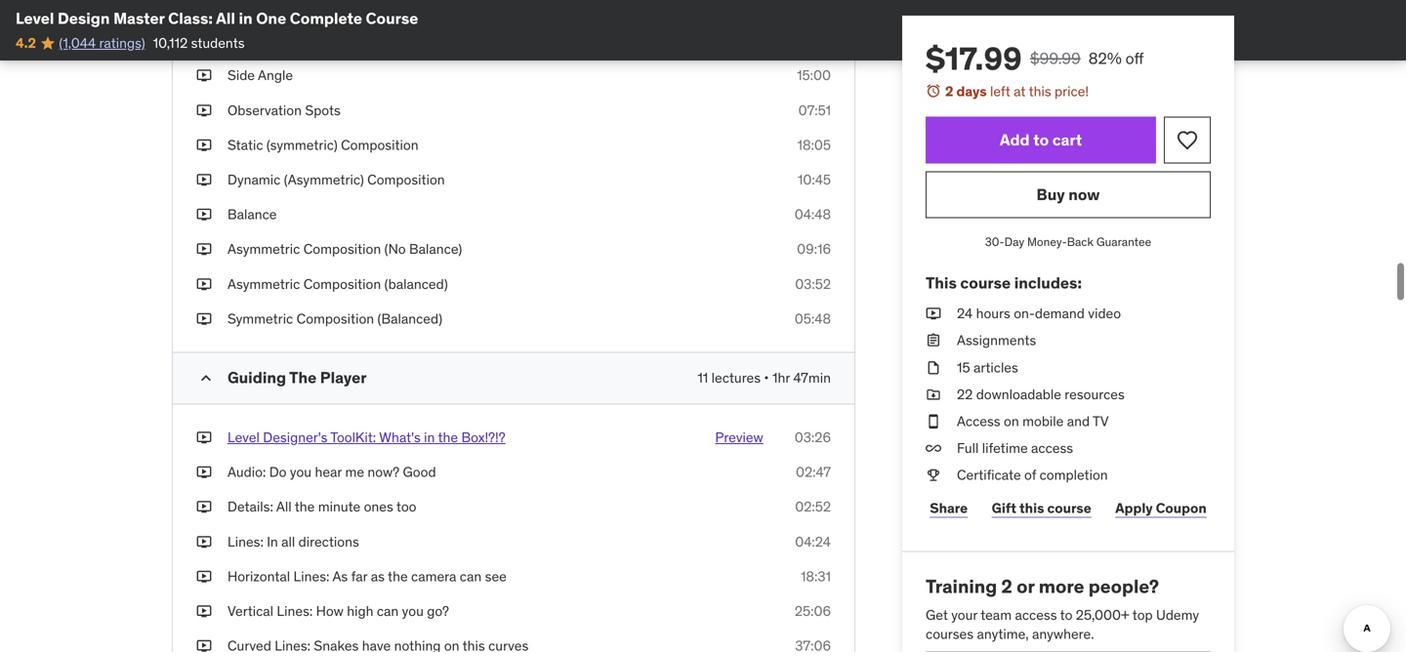 Task type: describe. For each thing, give the bounding box(es) containing it.
24 hours on-demand video
[[957, 305, 1122, 322]]

class:
[[168, 8, 213, 28]]

4.2
[[16, 34, 36, 52]]

back
[[1067, 235, 1094, 250]]

observation
[[228, 101, 302, 119]]

add
[[1000, 130, 1030, 150]]

$99.99
[[1030, 48, 1081, 68]]

0 vertical spatial 2
[[946, 83, 954, 100]]

to inside 'training 2 or more people? get your team access to 25,000+ top udemy courses anytime, anywhere.'
[[1061, 607, 1073, 624]]

(no
[[385, 241, 406, 258]]

static (symmetric) composition
[[228, 136, 419, 154]]

alarm image
[[926, 83, 942, 99]]

0 horizontal spatial can
[[377, 603, 399, 620]]

toolkit:
[[331, 429, 376, 446]]

05:48
[[795, 310, 831, 328]]

(balanced)
[[378, 310, 443, 328]]

composition for (balanced)
[[297, 310, 374, 328]]

horizontal lines: as far as the camera can see
[[228, 568, 507, 585]]

dynamic
[[228, 171, 281, 189]]

training 2 or more people? get your team access to 25,000+ top udemy courses anytime, anywhere.
[[926, 575, 1200, 643]]

audio: do you hear me now? good
[[228, 464, 436, 481]]

asymmetric composition (balanced)
[[228, 275, 448, 293]]

10:45
[[798, 171, 831, 189]]

access inside 'training 2 or more people? get your team access to 25,000+ top udemy courses anytime, anywhere.'
[[1015, 607, 1058, 624]]

24
[[957, 305, 973, 322]]

team
[[981, 607, 1012, 624]]

1 horizontal spatial side
[[265, 32, 292, 49]]

cart
[[1053, 130, 1083, 150]]

details:
[[228, 498, 273, 516]]

level for level designer's toolkit: what's in the box!?!?
[[228, 429, 260, 446]]

as
[[371, 568, 385, 585]]

25:06
[[795, 603, 831, 620]]

do
[[269, 464, 287, 481]]

tv
[[1093, 413, 1109, 430]]

gift this course
[[992, 500, 1092, 517]]

apply coupon button
[[1112, 489, 1211, 528]]

04:48
[[795, 206, 831, 223]]

demand
[[1035, 305, 1085, 322]]

03:26
[[795, 429, 831, 446]]

certificate of completion
[[957, 467, 1108, 484]]

buy now
[[1037, 185, 1100, 205]]

directions
[[299, 533, 359, 551]]

vertical
[[228, 603, 274, 620]]

wishlist image
[[1176, 129, 1200, 152]]

1 vertical spatial side
[[228, 67, 255, 84]]

price!
[[1055, 83, 1089, 100]]

(balanced)
[[385, 275, 448, 293]]

02:52
[[795, 498, 831, 516]]

1 vertical spatial angle
[[258, 67, 293, 84]]

too
[[397, 498, 417, 516]]

the for what's
[[438, 429, 458, 446]]

composition up (no
[[367, 171, 445, 189]]

82%
[[1089, 48, 1122, 68]]

see
[[485, 568, 507, 585]]

10,112
[[153, 34, 188, 52]]

half
[[228, 32, 252, 49]]

minute
[[318, 498, 361, 516]]

22 downloadable resources
[[957, 386, 1125, 403]]

dynamic (asymmetric) composition
[[228, 171, 445, 189]]

25,000+
[[1076, 607, 1130, 624]]

15:00
[[797, 67, 831, 84]]

resources
[[1065, 386, 1125, 403]]

04:24
[[795, 533, 831, 551]]

$17.99 $99.99 82% off
[[926, 39, 1144, 78]]

apply
[[1116, 500, 1153, 517]]

$17.99
[[926, 39, 1023, 78]]

designer's
[[263, 429, 328, 446]]

to inside button
[[1034, 130, 1049, 150]]

in inside level designer's toolkit: what's in the box!?!? button
[[424, 429, 435, 446]]

02:47
[[796, 464, 831, 481]]

ratings)
[[99, 34, 145, 52]]

lectures
[[712, 369, 761, 387]]

1 vertical spatial the
[[295, 498, 315, 516]]

now?
[[368, 464, 400, 481]]

days
[[957, 83, 987, 100]]

preview
[[715, 429, 764, 446]]

level designer's toolkit: what's in the box!?!? button
[[228, 428, 506, 447]]

this
[[926, 273, 957, 293]]

add to cart button
[[926, 117, 1157, 164]]

balance
[[228, 206, 277, 223]]

get
[[926, 607, 948, 624]]

09:16
[[797, 241, 831, 258]]

hours
[[976, 305, 1011, 322]]

design
[[58, 8, 110, 28]]

high
[[347, 603, 374, 620]]

0 vertical spatial access
[[1032, 440, 1074, 457]]

1 vertical spatial this
[[1020, 500, 1045, 517]]

top
[[1133, 607, 1153, 624]]

1 vertical spatial all
[[276, 498, 292, 516]]

2 inside 'training 2 or more people? get your team access to 25,000+ top udemy courses anytime, anywhere.'
[[1002, 575, 1013, 599]]

11
[[698, 369, 709, 387]]

students
[[191, 34, 245, 52]]

composition for (balanced)
[[304, 275, 381, 293]]

composition up dynamic (asymmetric) composition
[[341, 136, 419, 154]]

1 horizontal spatial can
[[460, 568, 482, 585]]

0 vertical spatial all
[[216, 8, 235, 28]]

15
[[957, 359, 971, 376]]

share button
[[926, 489, 972, 528]]

03:52
[[795, 275, 831, 293]]

(1,044 ratings)
[[59, 34, 145, 52]]

guiding the player
[[228, 368, 367, 388]]

left
[[991, 83, 1011, 100]]



Task type: locate. For each thing, give the bounding box(es) containing it.
buy
[[1037, 185, 1065, 205]]

lines: left in
[[228, 533, 264, 551]]

side angle
[[228, 67, 293, 84]]

0 horizontal spatial you
[[290, 464, 312, 481]]

buy now button
[[926, 172, 1211, 218]]

1 vertical spatial you
[[402, 603, 424, 620]]

0 vertical spatial side
[[265, 32, 292, 49]]

courses
[[926, 626, 974, 643]]

anywhere.
[[1033, 626, 1095, 643]]

1 vertical spatial 2
[[1002, 575, 1013, 599]]

18:05
[[798, 136, 831, 154]]

details: all the minute ones too
[[228, 498, 417, 516]]

0 horizontal spatial all
[[216, 8, 235, 28]]

side right -
[[265, 32, 292, 49]]

1 vertical spatial to
[[1061, 607, 1073, 624]]

in
[[267, 533, 278, 551]]

good
[[403, 464, 436, 481]]

certificate
[[957, 467, 1021, 484]]

full
[[957, 440, 979, 457]]

1 vertical spatial lines:
[[294, 568, 330, 585]]

lines: for horizontal
[[294, 568, 330, 585]]

30-
[[985, 235, 1005, 250]]

0 vertical spatial angle
[[295, 32, 330, 49]]

assignments
[[957, 332, 1037, 349]]

share
[[930, 500, 968, 517]]

asymmetric
[[228, 241, 300, 258], [228, 275, 300, 293]]

far
[[351, 568, 368, 585]]

0 vertical spatial asymmetric
[[228, 241, 300, 258]]

the inside level designer's toolkit: what's in the box!?!? button
[[438, 429, 458, 446]]

1 horizontal spatial 2
[[1002, 575, 1013, 599]]

2 horizontal spatial the
[[438, 429, 458, 446]]

1 asymmetric from the top
[[228, 241, 300, 258]]

0 horizontal spatial side
[[228, 67, 255, 84]]

lines: for vertical
[[277, 603, 313, 620]]

this
[[1029, 83, 1052, 100], [1020, 500, 1045, 517]]

ones
[[364, 498, 394, 516]]

can right high
[[377, 603, 399, 620]]

2 vertical spatial lines:
[[277, 603, 313, 620]]

side down half
[[228, 67, 255, 84]]

on
[[1004, 413, 1020, 430]]

0 vertical spatial course
[[961, 273, 1011, 293]]

1 horizontal spatial all
[[276, 498, 292, 516]]

gift this course link
[[988, 489, 1096, 528]]

or
[[1017, 575, 1035, 599]]

2 vertical spatial the
[[388, 568, 408, 585]]

in up half
[[239, 8, 253, 28]]

can
[[460, 568, 482, 585], [377, 603, 399, 620]]

on-
[[1014, 305, 1035, 322]]

15 articles
[[957, 359, 1019, 376]]

xsmall image
[[196, 66, 212, 85], [196, 136, 212, 155], [196, 275, 212, 294], [926, 331, 942, 350], [926, 358, 942, 377], [926, 385, 942, 404], [926, 412, 942, 431], [196, 498, 212, 517], [196, 602, 212, 621], [196, 637, 212, 653]]

•
[[764, 369, 769, 387]]

symmetric composition (balanced)
[[228, 310, 443, 328]]

day
[[1005, 235, 1025, 250]]

0 vertical spatial lines:
[[228, 533, 264, 551]]

level up 4.2
[[16, 8, 54, 28]]

1 vertical spatial can
[[377, 603, 399, 620]]

asymmetric for asymmetric composition (no balance)
[[228, 241, 300, 258]]

symmetric
[[228, 310, 293, 328]]

at
[[1014, 83, 1026, 100]]

can left see
[[460, 568, 482, 585]]

asymmetric composition (no balance)
[[228, 241, 462, 258]]

composition up asymmetric composition (balanced)
[[304, 241, 381, 258]]

1 horizontal spatial the
[[388, 568, 408, 585]]

articles
[[974, 359, 1019, 376]]

1 horizontal spatial course
[[1048, 500, 1092, 517]]

1 vertical spatial level
[[228, 429, 260, 446]]

downloadable
[[977, 386, 1062, 403]]

0 horizontal spatial angle
[[258, 67, 293, 84]]

angle down the complete in the top left of the page
[[295, 32, 330, 49]]

0 horizontal spatial 2
[[946, 83, 954, 100]]

2 days left at this price!
[[946, 83, 1089, 100]]

0 vertical spatial to
[[1034, 130, 1049, 150]]

to up anywhere.
[[1061, 607, 1073, 624]]

anytime,
[[977, 626, 1029, 643]]

as
[[333, 568, 348, 585]]

1 horizontal spatial to
[[1061, 607, 1073, 624]]

2 right alarm image
[[946, 83, 954, 100]]

how
[[316, 603, 344, 620]]

you left 'go?'
[[402, 603, 424, 620]]

full lifetime access
[[957, 440, 1074, 457]]

gift
[[992, 500, 1017, 517]]

guiding
[[228, 368, 286, 388]]

30-day money-back guarantee
[[985, 235, 1152, 250]]

the
[[438, 429, 458, 446], [295, 498, 315, 516], [388, 568, 408, 585]]

you right "do"
[[290, 464, 312, 481]]

1 vertical spatial asymmetric
[[228, 275, 300, 293]]

in right what's
[[424, 429, 435, 446]]

to
[[1034, 130, 1049, 150], [1061, 607, 1073, 624]]

all right 'details:'
[[276, 498, 292, 516]]

to left cart
[[1034, 130, 1049, 150]]

composition down asymmetric composition (balanced)
[[297, 310, 374, 328]]

course
[[366, 8, 419, 28]]

2 left or
[[1002, 575, 1013, 599]]

off
[[1126, 48, 1144, 68]]

the left box!?!?
[[438, 429, 458, 446]]

access down mobile
[[1032, 440, 1074, 457]]

access
[[957, 413, 1001, 430]]

course inside gift this course link
[[1048, 500, 1092, 517]]

1 vertical spatial access
[[1015, 607, 1058, 624]]

asymmetric for asymmetric composition (balanced)
[[228, 275, 300, 293]]

side
[[265, 32, 292, 49], [228, 67, 255, 84]]

all
[[282, 533, 295, 551]]

1 horizontal spatial you
[[402, 603, 424, 620]]

composition for (no
[[304, 241, 381, 258]]

0 horizontal spatial the
[[295, 498, 315, 516]]

level inside button
[[228, 429, 260, 446]]

course down completion
[[1048, 500, 1092, 517]]

0 horizontal spatial in
[[239, 8, 253, 28]]

1 horizontal spatial in
[[424, 429, 435, 446]]

video
[[1089, 305, 1122, 322]]

0 vertical spatial level
[[16, 8, 54, 28]]

1 vertical spatial course
[[1048, 500, 1092, 517]]

47min
[[794, 369, 831, 387]]

composition down 'asymmetric composition (no balance)'
[[304, 275, 381, 293]]

0 vertical spatial this
[[1029, 83, 1052, 100]]

1 horizontal spatial angle
[[295, 32, 330, 49]]

small image
[[196, 369, 216, 388]]

18:31
[[801, 568, 831, 585]]

go?
[[427, 603, 449, 620]]

1hr
[[773, 369, 790, 387]]

(1,044
[[59, 34, 96, 52]]

asymmetric up the 'symmetric'
[[228, 275, 300, 293]]

lines: left how
[[277, 603, 313, 620]]

access down or
[[1015, 607, 1058, 624]]

0 vertical spatial in
[[239, 8, 253, 28]]

22
[[957, 386, 973, 403]]

0 vertical spatial can
[[460, 568, 482, 585]]

what's
[[379, 429, 421, 446]]

this right at
[[1029, 83, 1052, 100]]

this right gift
[[1020, 500, 1045, 517]]

camera
[[411, 568, 457, 585]]

the right as
[[388, 568, 408, 585]]

course up hours
[[961, 273, 1011, 293]]

0 horizontal spatial to
[[1034, 130, 1049, 150]]

spots
[[305, 101, 341, 119]]

one
[[256, 8, 286, 28]]

1 vertical spatial in
[[424, 429, 435, 446]]

lines:
[[228, 533, 264, 551], [294, 568, 330, 585], [277, 603, 313, 620]]

add to cart
[[1000, 130, 1083, 150]]

vertical lines: how high can you go?
[[228, 603, 449, 620]]

level up audio:
[[228, 429, 260, 446]]

asymmetric down the balance
[[228, 241, 300, 258]]

the
[[289, 368, 317, 388]]

level for level design master class: all in one complete course
[[16, 8, 54, 28]]

0 horizontal spatial course
[[961, 273, 1011, 293]]

player
[[320, 368, 367, 388]]

0 vertical spatial the
[[438, 429, 458, 446]]

lines: left as
[[294, 568, 330, 585]]

2
[[946, 83, 954, 100], [1002, 575, 1013, 599]]

0 vertical spatial you
[[290, 464, 312, 481]]

composition
[[341, 136, 419, 154], [367, 171, 445, 189], [304, 241, 381, 258], [304, 275, 381, 293], [297, 310, 374, 328]]

the left minute
[[295, 498, 315, 516]]

0 horizontal spatial level
[[16, 8, 54, 28]]

-
[[256, 32, 262, 49]]

2 asymmetric from the top
[[228, 275, 300, 293]]

and
[[1067, 413, 1090, 430]]

all
[[216, 8, 235, 28], [276, 498, 292, 516]]

lines: in all directions
[[228, 533, 359, 551]]

1 horizontal spatial level
[[228, 429, 260, 446]]

horizontal
[[228, 568, 290, 585]]

udemy
[[1157, 607, 1200, 624]]

xsmall image
[[196, 0, 212, 16], [196, 31, 212, 51], [196, 101, 212, 120], [196, 170, 212, 190], [196, 205, 212, 224], [196, 240, 212, 259], [926, 304, 942, 324], [196, 310, 212, 329], [196, 428, 212, 447], [926, 439, 942, 458], [196, 463, 212, 482], [926, 466, 942, 485], [196, 533, 212, 552], [196, 567, 212, 587]]

mobile
[[1023, 413, 1064, 430]]

complete
[[290, 8, 362, 28]]

all up students
[[216, 8, 235, 28]]

the for far
[[388, 568, 408, 585]]

angle down half - side angle
[[258, 67, 293, 84]]



Task type: vqa. For each thing, say whether or not it's contained in the screenshot.
you to the right
yes



